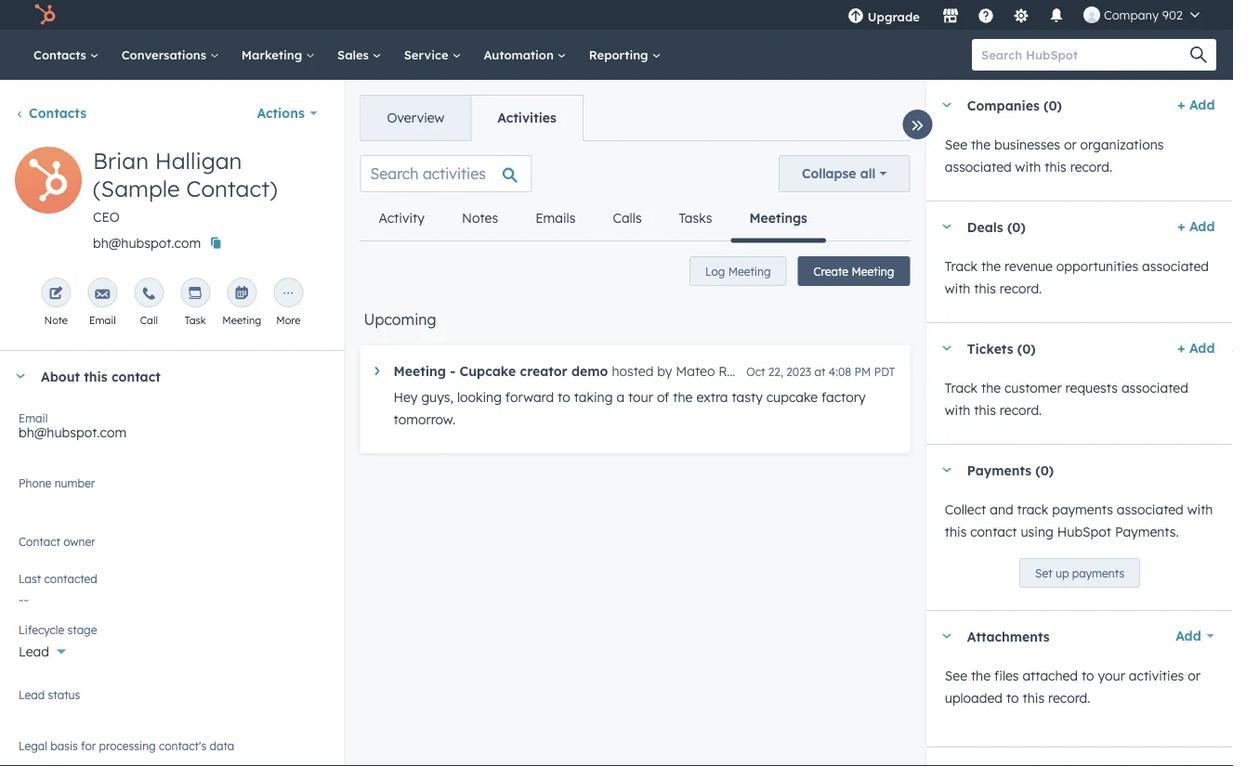 Task type: describe. For each thing, give the bounding box(es) containing it.
number
[[55, 476, 95, 490]]

attachments
[[967, 629, 1050, 645]]

this inside track the revenue opportunities associated with this record.
[[974, 281, 996, 297]]

tasty
[[732, 390, 763, 406]]

navigation inside upcoming feed
[[360, 196, 826, 243]]

edit button
[[15, 147, 82, 220]]

menu containing company 902
[[836, 0, 1211, 37]]

(0) for payments (0)
[[1035, 462, 1054, 479]]

this inside 'see the businesses or organizations associated with this record.'
[[1045, 159, 1067, 175]]

sales
[[337, 47, 372, 62]]

lead for lead status
[[19, 688, 45, 702]]

contact owner no owner
[[19, 535, 95, 558]]

track
[[1017, 502, 1048, 518]]

your
[[1098, 668, 1125, 685]]

requests
[[1065, 380, 1118, 396]]

more image
[[281, 287, 296, 302]]

for
[[81, 739, 96, 753]]

activities
[[498, 110, 557, 126]]

+ for track the customer requests associated with this record.
[[1178, 340, 1185, 357]]

2023
[[787, 365, 812, 379]]

navigation containing overview
[[360, 95, 584, 141]]

email bh@hubspot.com
[[19, 411, 127, 441]]

the for deals
[[981, 258, 1001, 275]]

actions
[[257, 105, 305, 121]]

calls button
[[594, 196, 661, 241]]

(0) for tickets (0)
[[1017, 340, 1036, 357]]

deals (0)
[[967, 219, 1026, 235]]

overview
[[387, 110, 445, 126]]

automation link
[[473, 30, 578, 80]]

add for see the businesses or organizations associated with this record.
[[1189, 97, 1215, 113]]

more
[[276, 314, 301, 327]]

email for email bh@hubspot.com
[[19, 411, 48, 425]]

extra
[[697, 390, 728, 406]]

+ for see the businesses or organizations associated with this record.
[[1178, 97, 1185, 113]]

caret image for payments
[[941, 468, 952, 473]]

tasks
[[679, 210, 712, 226]]

using
[[1021, 524, 1054, 541]]

oct 22, 2023 at 4:08 pm pdt
[[747, 365, 895, 379]]

2 vertical spatial to
[[1006, 691, 1019, 707]]

and
[[990, 502, 1013, 518]]

record. inside 'see the businesses or organizations associated with this record.'
[[1070, 159, 1112, 175]]

with for revenue
[[945, 281, 970, 297]]

brian halligan (sample contact) ceo
[[93, 147, 278, 225]]

this inside dropdown button
[[84, 368, 108, 385]]

caret image for companies (0)
[[941, 103, 952, 107]]

add inside popup button
[[1176, 628, 1201, 645]]

Phone number text field
[[19, 473, 326, 510]]

associated inside 'see the businesses or organizations associated with this record.'
[[945, 159, 1012, 175]]

associated for track the revenue opportunities associated with this record.
[[1142, 258, 1209, 275]]

uploaded
[[945, 691, 1003, 707]]

pm
[[855, 365, 871, 379]]

track for track the revenue opportunities associated with this record.
[[945, 258, 977, 275]]

marketplaces button
[[931, 0, 970, 30]]

guys,
[[421, 390, 454, 406]]

lead button
[[19, 634, 326, 665]]

meetings button
[[731, 196, 826, 243]]

companies
[[967, 97, 1040, 113]]

0 vertical spatial bh@hubspot.com
[[93, 235, 201, 251]]

phone number
[[19, 476, 95, 490]]

search button
[[1182, 39, 1217, 71]]

stage
[[67, 623, 97, 637]]

track the revenue opportunities associated with this record.
[[945, 258, 1209, 297]]

deals
[[967, 219, 1003, 235]]

demo
[[572, 363, 608, 380]]

revenue
[[1004, 258, 1053, 275]]

last contacted
[[19, 572, 97, 586]]

this inside track the customer requests associated with this record.
[[974, 403, 996, 419]]

activities link
[[471, 96, 583, 140]]

track the customer requests associated with this record.
[[945, 380, 1188, 419]]

4:08
[[829, 365, 852, 379]]

hey guys, looking forward to taking a tour of the extra tasty cupcake factory tomorrow.
[[394, 390, 866, 428]]

see for see the files attached to your activities or uploaded to this record.
[[945, 668, 967, 685]]

upcoming
[[364, 310, 437, 329]]

add for track the customer requests associated with this record.
[[1189, 340, 1215, 357]]

notes button
[[443, 196, 517, 241]]

lifecycle stage
[[19, 623, 97, 637]]

(sample
[[93, 175, 180, 203]]

lead status
[[19, 688, 80, 702]]

companies (0) button
[[926, 80, 1170, 130]]

upgrade image
[[848, 8, 864, 25]]

cupcake
[[767, 390, 818, 406]]

search image
[[1191, 46, 1208, 63]]

(0) for companies (0)
[[1044, 97, 1062, 113]]

the inside hey guys, looking forward to taking a tour of the extra tasty cupcake factory tomorrow.
[[673, 390, 693, 406]]

conversations link
[[110, 30, 230, 80]]

payments
[[967, 462, 1031, 479]]

with for customer
[[945, 403, 970, 419]]

conversations
[[122, 47, 210, 62]]

no owner button
[[19, 532, 326, 562]]

meeting - cupcake creator demo element
[[360, 346, 910, 454]]

set
[[1035, 567, 1052, 581]]

payments inside "set up payments" link
[[1072, 567, 1124, 581]]

task
[[185, 314, 206, 327]]

factory
[[822, 390, 866, 406]]

collect
[[945, 502, 986, 518]]

brian
[[93, 147, 149, 175]]

hubspot image
[[33, 4, 56, 26]]

see the files attached to your activities or uploaded to this record.
[[945, 668, 1200, 707]]

this inside see the files attached to your activities or uploaded to this record.
[[1023, 691, 1045, 707]]

organizations
[[1080, 137, 1164, 153]]

opportunities
[[1056, 258, 1138, 275]]

set up payments link
[[1019, 559, 1140, 588]]

deals (0) button
[[926, 202, 1170, 252]]

settings link
[[1002, 0, 1041, 30]]

Search HubSpot search field
[[972, 39, 1200, 71]]

note
[[44, 314, 68, 327]]

email image
[[95, 287, 110, 302]]

activity button
[[360, 196, 443, 241]]

companies (0)
[[967, 97, 1062, 113]]

activities
[[1129, 668, 1184, 685]]

see for see the businesses or organizations associated with this record.
[[945, 137, 967, 153]]

record. inside track the revenue opportunities associated with this record.
[[1000, 281, 1042, 297]]

hey
[[394, 390, 418, 406]]

reporting
[[589, 47, 652, 62]]

owner up contacted
[[63, 535, 95, 549]]

activity
[[379, 210, 425, 226]]

company
[[1104, 7, 1159, 22]]

payments inside the collect and track payments associated with this contact using hubspot payments.
[[1052, 502, 1113, 518]]

call
[[140, 314, 158, 327]]

+ add for track the customer requests associated with this record.
[[1178, 340, 1215, 357]]

Last contacted text field
[[19, 583, 326, 613]]

last
[[19, 572, 41, 586]]

meeting inside button
[[728, 264, 771, 278]]

contact inside the collect and track payments associated with this contact using hubspot payments.
[[970, 524, 1017, 541]]



Task type: locate. For each thing, give the bounding box(es) containing it.
+ add
[[1178, 97, 1215, 113], [1178, 218, 1215, 235], [1178, 340, 1215, 357]]

this up tickets
[[974, 281, 996, 297]]

1 + from the top
[[1178, 97, 1185, 113]]

meeting - cupcake creator demo
[[394, 363, 608, 380]]

or inside 'see the businesses or organizations associated with this record.'
[[1064, 137, 1077, 153]]

processing
[[99, 739, 156, 753]]

3 + from the top
[[1178, 340, 1185, 357]]

or right activities
[[1188, 668, 1200, 685]]

reporting link
[[578, 30, 673, 80]]

0 vertical spatial contact
[[112, 368, 161, 385]]

caret image for tickets (0)
[[941, 346, 952, 351]]

2 horizontal spatial to
[[1082, 668, 1094, 685]]

+ add for track the revenue opportunities associated with this record.
[[1178, 218, 1215, 235]]

cupcake
[[460, 363, 516, 380]]

pdt
[[874, 365, 895, 379]]

track inside track the revenue opportunities associated with this record.
[[945, 258, 977, 275]]

2 vertical spatial + add
[[1178, 340, 1215, 357]]

bh@hubspot.com down ceo
[[93, 235, 201, 251]]

(0) for deals (0)
[[1007, 219, 1026, 235]]

2 + add from the top
[[1178, 218, 1215, 235]]

log meeting
[[705, 264, 771, 278]]

associated up payments.
[[1117, 502, 1184, 518]]

1 see from the top
[[945, 137, 967, 153]]

caret image inside payments (0) dropdown button
[[941, 468, 952, 473]]

to for attached
[[1082, 668, 1094, 685]]

0 vertical spatial to
[[558, 390, 571, 406]]

this down collect
[[945, 524, 967, 541]]

1 navigation from the top
[[360, 95, 584, 141]]

1 vertical spatial or
[[1188, 668, 1200, 685]]

contact inside dropdown button
[[112, 368, 161, 385]]

1 vertical spatial to
[[1082, 668, 1094, 685]]

record. down "revenue"
[[1000, 281, 1042, 297]]

1 vertical spatial + add
[[1178, 218, 1215, 235]]

contacted
[[44, 572, 97, 586]]

associated right the requests
[[1121, 380, 1188, 396]]

emails button
[[517, 196, 594, 241]]

service link
[[393, 30, 473, 80]]

contacts down hubspot link
[[33, 47, 90, 62]]

caret image inside tickets (0) dropdown button
[[941, 346, 952, 351]]

ceo
[[93, 209, 120, 225]]

caret image
[[941, 224, 952, 229], [15, 374, 26, 379], [941, 468, 952, 473], [941, 634, 952, 639]]

this inside the collect and track payments associated with this contact using hubspot payments.
[[945, 524, 967, 541]]

1 horizontal spatial contact
[[970, 524, 1017, 541]]

this down businesses
[[1045, 159, 1067, 175]]

data
[[210, 739, 235, 753]]

0 vertical spatial + add button
[[1178, 94, 1215, 116]]

caret image left tickets
[[941, 346, 952, 351]]

with inside 'see the businesses or organizations associated with this record.'
[[1015, 159, 1041, 175]]

tickets (0) button
[[926, 323, 1170, 374]]

+ add button for track the customer requests associated with this record.
[[1178, 337, 1215, 360]]

associated inside the collect and track payments associated with this contact using hubspot payments.
[[1117, 502, 1184, 518]]

meeting right create
[[852, 264, 895, 278]]

basis
[[50, 739, 78, 753]]

to inside hey guys, looking forward to taking a tour of the extra tasty cupcake factory tomorrow.
[[558, 390, 571, 406]]

to left taking
[[558, 390, 571, 406]]

record. down organizations
[[1070, 159, 1112, 175]]

overview link
[[361, 96, 471, 140]]

2 navigation from the top
[[360, 196, 826, 243]]

files
[[994, 668, 1019, 685]]

1 horizontal spatial or
[[1188, 668, 1200, 685]]

this up payments
[[974, 403, 996, 419]]

0 vertical spatial lead
[[19, 644, 49, 660]]

(0) right "deals"
[[1007, 219, 1026, 235]]

with inside track the customer requests associated with this record.
[[945, 403, 970, 419]]

meeting down meeting 'icon'
[[222, 314, 261, 327]]

settings image
[[1013, 8, 1030, 25]]

task image
[[188, 287, 203, 302]]

1 vertical spatial caret image
[[941, 346, 952, 351]]

1 vertical spatial see
[[945, 668, 967, 685]]

the for companies
[[971, 137, 991, 153]]

lead for lead
[[19, 644, 49, 660]]

notifications button
[[1041, 0, 1073, 30]]

create meeting button
[[798, 257, 910, 286]]

1 vertical spatial bh@hubspot.com
[[19, 425, 127, 441]]

meeting inside button
[[852, 264, 895, 278]]

help button
[[970, 0, 1002, 30]]

or inside see the files attached to your activities or uploaded to this record.
[[1188, 668, 1200, 685]]

1 vertical spatial navigation
[[360, 196, 826, 243]]

associated inside track the customer requests associated with this record.
[[1121, 380, 1188, 396]]

0 horizontal spatial contact
[[112, 368, 161, 385]]

0 vertical spatial payments
[[1052, 502, 1113, 518]]

0 vertical spatial see
[[945, 137, 967, 153]]

company 902 button
[[1073, 0, 1211, 30]]

0 vertical spatial contacts link
[[22, 30, 110, 80]]

oct
[[747, 365, 765, 379]]

1 vertical spatial email
[[19, 411, 48, 425]]

bh@hubspot.com up number
[[19, 425, 127, 441]]

0 horizontal spatial email
[[19, 411, 48, 425]]

see
[[945, 137, 967, 153], [945, 668, 967, 685]]

set up payments
[[1035, 567, 1124, 581]]

record. inside track the customer requests associated with this record.
[[1000, 403, 1042, 419]]

caret image for about
[[15, 374, 26, 379]]

2 + from the top
[[1178, 218, 1185, 235]]

lifecycle
[[19, 623, 64, 637]]

associated for collect and track payments associated with this contact using hubspot payments.
[[1117, 502, 1184, 518]]

1 track from the top
[[945, 258, 977, 275]]

0 vertical spatial track
[[945, 258, 977, 275]]

associated inside track the revenue opportunities associated with this record.
[[1142, 258, 1209, 275]]

2 see from the top
[[945, 668, 967, 685]]

see inside 'see the businesses or organizations associated with this record.'
[[945, 137, 967, 153]]

caret image left companies
[[941, 103, 952, 107]]

note image
[[49, 287, 63, 302]]

1 vertical spatial track
[[945, 380, 977, 396]]

record. down attached
[[1048, 691, 1090, 707]]

emails
[[536, 210, 576, 226]]

notifications image
[[1048, 8, 1065, 25]]

meeting up hey
[[394, 363, 446, 380]]

2 track from the top
[[945, 380, 977, 396]]

contacts
[[33, 47, 90, 62], [29, 105, 86, 121]]

the inside track the customer requests associated with this record.
[[981, 380, 1001, 396]]

1 vertical spatial contact
[[970, 524, 1017, 541]]

caret image left "deals"
[[941, 224, 952, 229]]

payments right 'up'
[[1072, 567, 1124, 581]]

the down companies
[[971, 137, 991, 153]]

caret image
[[941, 103, 952, 107], [941, 346, 952, 351], [375, 367, 380, 376]]

see up 'uploaded'
[[945, 668, 967, 685]]

(0) right tickets
[[1017, 340, 1036, 357]]

associated down businesses
[[945, 159, 1012, 175]]

upcoming feed
[[345, 140, 925, 476]]

1 vertical spatial + add button
[[1178, 216, 1215, 238]]

lead left status
[[19, 688, 45, 702]]

0 vertical spatial +
[[1178, 97, 1185, 113]]

1 lead from the top
[[19, 644, 49, 660]]

1 horizontal spatial email
[[89, 314, 116, 327]]

caret image inside companies (0) dropdown button
[[941, 103, 952, 107]]

with for track
[[1187, 502, 1213, 518]]

0 vertical spatial + add
[[1178, 97, 1215, 113]]

looking
[[457, 390, 502, 406]]

0 vertical spatial email
[[89, 314, 116, 327]]

the inside see the files attached to your activities or uploaded to this record.
[[971, 668, 991, 685]]

1 vertical spatial contacts link
[[15, 105, 86, 121]]

1 + add button from the top
[[1178, 94, 1215, 116]]

+ add for see the businesses or organizations associated with this record.
[[1178, 97, 1215, 113]]

track down "deals"
[[945, 258, 977, 275]]

of
[[657, 390, 670, 406]]

legal basis for processing contact's data
[[19, 739, 235, 753]]

0 vertical spatial or
[[1064, 137, 1077, 153]]

hubspot
[[1057, 524, 1111, 541]]

tasks button
[[661, 196, 731, 241]]

mateo roberts image
[[1084, 7, 1101, 23]]

the inside 'see the businesses or organizations associated with this record.'
[[971, 137, 991, 153]]

3 + add from the top
[[1178, 340, 1215, 357]]

0 horizontal spatial or
[[1064, 137, 1077, 153]]

caret image inside deals (0) dropdown button
[[941, 224, 952, 229]]

2 lead from the top
[[19, 688, 45, 702]]

2 + add button from the top
[[1178, 216, 1215, 238]]

caret image for deals
[[941, 224, 952, 229]]

this
[[1045, 159, 1067, 175], [974, 281, 996, 297], [84, 368, 108, 385], [974, 403, 996, 419], [945, 524, 967, 541], [1023, 691, 1045, 707]]

tomorrow.
[[394, 412, 456, 428]]

contacts link down hubspot link
[[22, 30, 110, 80]]

caret image inside 'about this contact' dropdown button
[[15, 374, 26, 379]]

navigation
[[360, 95, 584, 141], [360, 196, 826, 243]]

payments (0) button
[[926, 445, 1208, 495]]

with inside track the revenue opportunities associated with this record.
[[945, 281, 970, 297]]

lead down lifecycle
[[19, 644, 49, 660]]

the left "revenue"
[[981, 258, 1001, 275]]

associated for track the customer requests associated with this record.
[[1121, 380, 1188, 396]]

track inside track the customer requests associated with this record.
[[945, 380, 977, 396]]

+ add button
[[1178, 94, 1215, 116], [1178, 216, 1215, 238], [1178, 337, 1215, 360]]

help image
[[978, 8, 995, 25]]

caret image inside meeting - cupcake creator demo element
[[375, 367, 380, 376]]

contact
[[19, 535, 60, 549]]

tickets (0)
[[967, 340, 1036, 357]]

contacts up edit popup button
[[29, 105, 86, 121]]

+ add button for track the revenue opportunities associated with this record.
[[1178, 216, 1215, 238]]

or right businesses
[[1064, 137, 1077, 153]]

forward
[[506, 390, 554, 406]]

track
[[945, 258, 977, 275], [945, 380, 977, 396]]

email down the about
[[19, 411, 48, 425]]

service
[[404, 47, 452, 62]]

contact down call
[[112, 368, 161, 385]]

see the businesses or organizations associated with this record.
[[945, 137, 1164, 175]]

collapse
[[802, 165, 857, 182]]

actions button
[[245, 95, 330, 132]]

payments
[[1052, 502, 1113, 518], [1072, 567, 1124, 581]]

caret image inside attachments dropdown button
[[941, 634, 952, 639]]

owner
[[63, 535, 95, 549], [40, 542, 78, 558]]

2 vertical spatial + add button
[[1178, 337, 1215, 360]]

legal
[[19, 739, 47, 753]]

the down tickets
[[981, 380, 1001, 396]]

about this contact
[[41, 368, 161, 385]]

0 vertical spatial contacts
[[33, 47, 90, 62]]

associated right opportunities
[[1142, 258, 1209, 275]]

contact down and
[[970, 524, 1017, 541]]

3 + add button from the top
[[1178, 337, 1215, 360]]

to down files at right
[[1006, 691, 1019, 707]]

1 vertical spatial contacts
[[29, 105, 86, 121]]

see inside see the files attached to your activities or uploaded to this record.
[[945, 668, 967, 685]]

associated
[[945, 159, 1012, 175], [1142, 258, 1209, 275], [1121, 380, 1188, 396], [1117, 502, 1184, 518]]

2 vertical spatial +
[[1178, 340, 1185, 357]]

no
[[19, 542, 37, 558]]

track for track the customer requests associated with this record.
[[945, 380, 977, 396]]

the for tickets
[[981, 380, 1001, 396]]

owner up last contacted
[[40, 542, 78, 558]]

Search activities search field
[[360, 155, 532, 192]]

with inside the collect and track payments associated with this contact using hubspot payments.
[[1187, 502, 1213, 518]]

tickets
[[967, 340, 1013, 357]]

record. down customer
[[1000, 403, 1042, 419]]

email for email
[[89, 314, 116, 327]]

customer
[[1004, 380, 1062, 396]]

1 vertical spatial +
[[1178, 218, 1185, 235]]

the right of
[[673, 390, 693, 406]]

caret image down upcoming
[[375, 367, 380, 376]]

attachments button
[[926, 612, 1156, 662]]

taking
[[574, 390, 613, 406]]

meeting image
[[235, 287, 249, 302]]

+ add button for see the businesses or organizations associated with this record.
[[1178, 94, 1215, 116]]

this down attached
[[1023, 691, 1045, 707]]

hubspot link
[[22, 4, 70, 26]]

caret image left the attachments
[[941, 634, 952, 639]]

automation
[[484, 47, 558, 62]]

payments up hubspot at the bottom right of page
[[1052, 502, 1113, 518]]

a
[[617, 390, 625, 406]]

notes
[[462, 210, 498, 226]]

create
[[814, 264, 849, 278]]

contacts link up edit popup button
[[15, 105, 86, 121]]

create meeting
[[814, 264, 895, 278]]

contacts link
[[22, 30, 110, 80], [15, 105, 86, 121]]

track down tickets
[[945, 380, 977, 396]]

(0) up the track in the bottom right of the page
[[1035, 462, 1054, 479]]

payments.
[[1115, 524, 1179, 541]]

about
[[41, 368, 80, 385]]

marketplaces image
[[943, 8, 959, 25]]

to for forward
[[558, 390, 571, 406]]

businesses
[[994, 137, 1060, 153]]

call image
[[142, 287, 156, 302]]

to left your
[[1082, 668, 1094, 685]]

(0) up businesses
[[1044, 97, 1062, 113]]

email down 'email' icon
[[89, 314, 116, 327]]

navigation containing activity
[[360, 196, 826, 243]]

record. inside see the files attached to your activities or uploaded to this record.
[[1048, 691, 1090, 707]]

email inside email bh@hubspot.com
[[19, 411, 48, 425]]

contact)
[[186, 175, 278, 203]]

1 vertical spatial payments
[[1072, 567, 1124, 581]]

1 horizontal spatial to
[[1006, 691, 1019, 707]]

0 vertical spatial navigation
[[360, 95, 584, 141]]

0 vertical spatial caret image
[[941, 103, 952, 107]]

add for track the revenue opportunities associated with this record.
[[1189, 218, 1215, 235]]

-
[[450, 363, 456, 380]]

0 horizontal spatial to
[[558, 390, 571, 406]]

menu
[[836, 0, 1211, 37]]

caret image left the about
[[15, 374, 26, 379]]

1 vertical spatial lead
[[19, 688, 45, 702]]

the inside track the revenue opportunities associated with this record.
[[981, 258, 1001, 275]]

see down companies
[[945, 137, 967, 153]]

2 vertical spatial caret image
[[375, 367, 380, 376]]

the up 'uploaded'
[[971, 668, 991, 685]]

lead inside "popup button"
[[19, 644, 49, 660]]

+ for track the revenue opportunities associated with this record.
[[1178, 218, 1185, 235]]

add button
[[1164, 618, 1215, 655]]

meeting right log at the right
[[728, 264, 771, 278]]

caret image up collect
[[941, 468, 952, 473]]

1 + add from the top
[[1178, 97, 1215, 113]]

this right the about
[[84, 368, 108, 385]]



Task type: vqa. For each thing, say whether or not it's contained in the screenshot.


